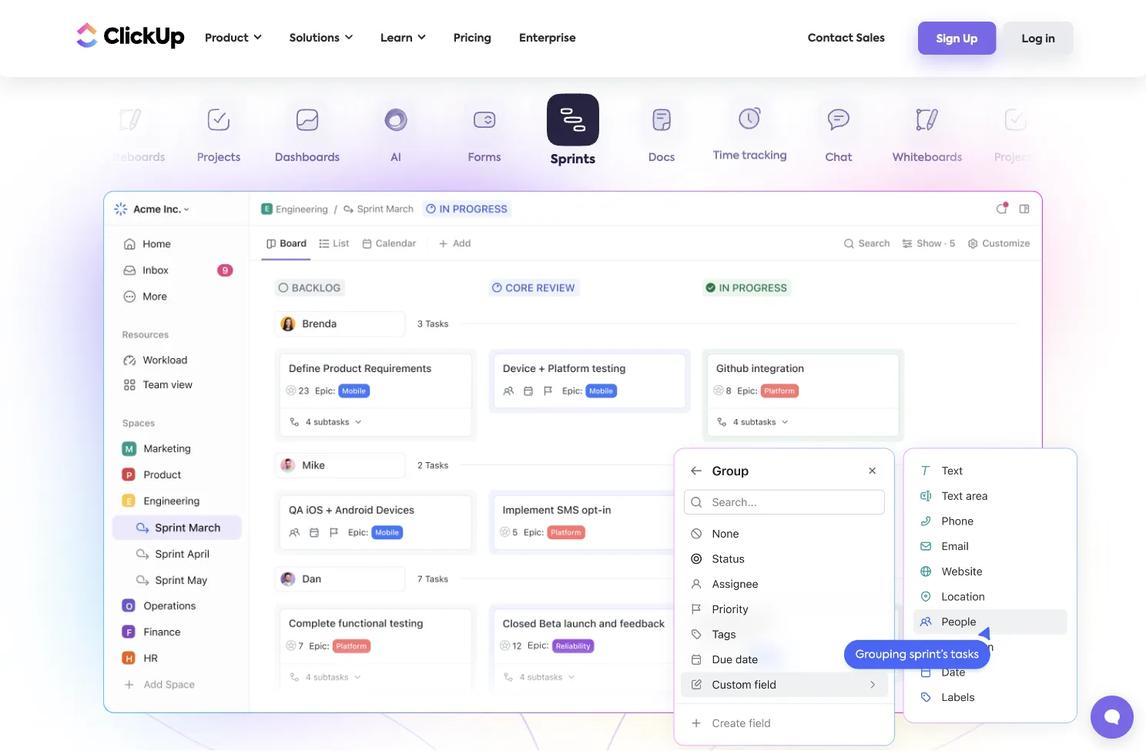 Task type: vqa. For each thing, say whether or not it's contained in the screenshot.
Sign
yes



Task type: locate. For each thing, give the bounding box(es) containing it.
0 horizontal spatial whiteboards button
[[86, 99, 175, 170]]

1 whiteboards from the left
[[95, 153, 165, 163]]

projects
[[197, 153, 241, 163], [995, 153, 1038, 163]]

2 whiteboards button from the left
[[883, 99, 972, 170]]

log in link
[[1004, 22, 1074, 55]]

1 projects from the left
[[197, 153, 241, 163]]

enterprise link
[[512, 22, 584, 54]]

ai
[[391, 153, 401, 163]]

1 horizontal spatial dashboards button
[[1061, 99, 1147, 170]]

0 horizontal spatial whiteboards
[[95, 153, 165, 163]]

forms
[[468, 153, 501, 163]]

clickup image
[[72, 21, 185, 50]]

pricing link
[[446, 22, 499, 54]]

dashboards button
[[263, 99, 352, 170], [1061, 99, 1147, 170]]

sprints button
[[529, 93, 618, 170]]

0 horizontal spatial dashboards button
[[263, 99, 352, 170]]

1 whiteboards button from the left
[[86, 99, 175, 170]]

tracking
[[742, 152, 787, 163]]

solutions
[[289, 33, 340, 44]]

0 horizontal spatial chat
[[28, 153, 55, 163]]

whiteboards
[[95, 153, 165, 163], [893, 153, 963, 163]]

time tracking button
[[706, 98, 795, 169]]

0 horizontal spatial dashboards
[[275, 153, 340, 163]]

1 horizontal spatial projects button
[[972, 99, 1061, 170]]

1 horizontal spatial projects
[[995, 153, 1038, 163]]

1 projects button from the left
[[175, 99, 263, 170]]

log
[[1022, 34, 1043, 44]]

0 horizontal spatial chat button
[[0, 99, 86, 170]]

whiteboards for first the whiteboards "button" from left
[[95, 153, 165, 163]]

1 horizontal spatial whiteboards
[[893, 153, 963, 163]]

sprints image
[[103, 191, 1043, 713], [654, 431, 1097, 751]]

solutions button
[[282, 22, 361, 54]]

2 whiteboards from the left
[[893, 153, 963, 163]]

2 chat from the left
[[826, 153, 853, 163]]

dashboards
[[275, 153, 340, 163], [1072, 153, 1137, 163]]

1 horizontal spatial chat
[[826, 153, 853, 163]]

1 horizontal spatial chat button
[[795, 99, 883, 170]]

1 horizontal spatial dashboards
[[1072, 153, 1137, 163]]

2 projects button from the left
[[972, 99, 1061, 170]]

1 horizontal spatial whiteboards button
[[883, 99, 972, 170]]

0 horizontal spatial projects
[[197, 153, 241, 163]]

up
[[963, 34, 978, 44]]

whiteboards button
[[86, 99, 175, 170], [883, 99, 972, 170]]

0 horizontal spatial projects button
[[175, 99, 263, 170]]

chat
[[28, 153, 55, 163], [826, 153, 853, 163]]

chat button
[[0, 99, 86, 170], [795, 99, 883, 170]]

projects button
[[175, 99, 263, 170], [972, 99, 1061, 170]]



Task type: describe. For each thing, give the bounding box(es) containing it.
2 chat button from the left
[[795, 99, 883, 170]]

ai button
[[352, 99, 440, 170]]

contact
[[808, 33, 854, 44]]

2 dashboards from the left
[[1072, 153, 1137, 163]]

product button
[[197, 22, 269, 54]]

pricing
[[454, 33, 492, 44]]

whiteboards for 2nd the whiteboards "button" from the left
[[893, 153, 963, 163]]

contact sales
[[808, 33, 885, 44]]

sign
[[937, 34, 960, 44]]

log in
[[1022, 34, 1056, 44]]

1 chat button from the left
[[0, 99, 86, 170]]

in
[[1046, 34, 1056, 44]]

1 chat from the left
[[28, 153, 55, 163]]

time tracking
[[714, 152, 787, 163]]

learn button
[[373, 22, 434, 54]]

learn
[[381, 33, 413, 44]]

1 dashboards button from the left
[[263, 99, 352, 170]]

2 dashboards button from the left
[[1061, 99, 1147, 170]]

docs button
[[618, 99, 706, 170]]

product
[[205, 33, 249, 44]]

time
[[714, 152, 740, 163]]

docs
[[649, 153, 675, 163]]

contact sales link
[[800, 22, 893, 54]]

sign up button
[[918, 22, 997, 55]]

sprints
[[551, 153, 596, 166]]

sales
[[856, 33, 885, 44]]

enterprise
[[519, 33, 576, 44]]

1 dashboards from the left
[[275, 153, 340, 163]]

sign up
[[937, 34, 978, 44]]

forms button
[[440, 99, 529, 170]]

2 projects from the left
[[995, 153, 1038, 163]]



